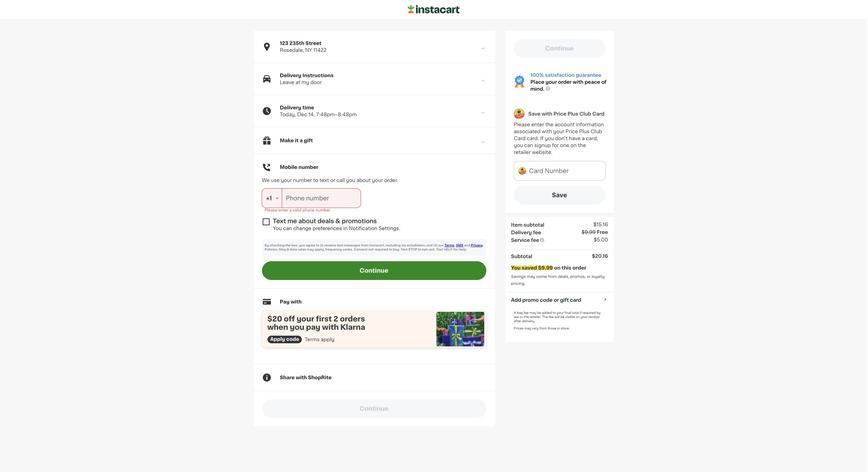 Task type: describe. For each thing, give the bounding box(es) containing it.
policies.
[[265, 248, 278, 251]]

required inside a bag fee may be added to your final total if required by law or the retailer. the fee will be visible on your receipt after delivery.
[[583, 312, 596, 315]]

continue
[[360, 268, 389, 274]]

autodialers;
[[407, 244, 426, 247]]

save button
[[514, 186, 606, 205]]

added
[[542, 312, 552, 315]]

enter for the
[[532, 122, 545, 127]]

sms link
[[456, 244, 464, 247]]

you right if
[[545, 136, 554, 141]]

with inside "place your order with peace of mind."
[[573, 80, 584, 85]]

data
[[290, 248, 297, 251]]

a bag fee may be added to your final total if required by law or the retailer. the fee will be visible on your receipt after delivery.
[[514, 312, 601, 323]]

1 horizontal spatial text
[[401, 248, 408, 251]]

receipt
[[589, 316, 600, 319]]

text inside text me about deals & promotions you can change preferences in notification settings.
[[273, 219, 286, 224]]

fee down delivery fee
[[532, 238, 540, 243]]

delivery instructions image
[[480, 78, 487, 84]]

buy.
[[393, 248, 400, 251]]

please for please enter a valid phone number
[[265, 209, 278, 212]]

website.
[[532, 150, 553, 155]]

2 horizontal spatial text
[[436, 248, 443, 251]]

delivery address image
[[480, 45, 487, 52]]

the
[[543, 316, 548, 319]]

& inside text me about deals & promotions you can change preferences in notification settings.
[[336, 219, 341, 224]]

today,
[[280, 112, 296, 117]]

place your order with peace of mind.
[[531, 80, 607, 91]]

after
[[514, 320, 522, 323]]

it
[[295, 138, 299, 143]]

deals
[[318, 219, 334, 224]]

text inside by checking the box, you agree to (i) receive text messages from instacart, including via autodialers; and (ii) our terms , sms and privacy policies. msg & data rates may apply; frequency varies. consent not required to buy. text stop to opt-out. text help for help.
[[337, 244, 344, 247]]

preferences
[[313, 226, 342, 231]]

pay
[[306, 324, 321, 331]]

apply code
[[270, 337, 299, 342]]

delivery fee
[[512, 231, 542, 235]]

& inside by checking the box, you agree to (i) receive text messages from instacart, including via autodialers; and (ii) our terms , sms and privacy policies. msg & data rates may apply; frequency varies. consent not required to buy. text stop to opt-out. text help for help.
[[287, 248, 289, 251]]

terms inside by checking the box, you agree to (i) receive text messages from instacart, including via autodialers; and (ii) our terms , sms and privacy policies. msg & data rates may apply; frequency varies. consent not required to buy. text stop to opt-out. text help for help.
[[445, 244, 455, 247]]

terms link
[[445, 244, 455, 247]]

the inside a bag fee may be added to your final total if required by law or the retailer. the fee will be visible on your receipt after delivery.
[[524, 316, 529, 319]]

deals,
[[558, 275, 570, 279]]

pay with
[[280, 300, 302, 305]]

free
[[597, 230, 609, 235]]

subtotal
[[512, 254, 533, 259]]

we
[[262, 178, 270, 183]]

about inside text me about deals & promotions you can change preferences in notification settings.
[[299, 219, 316, 224]]

or inside a bag fee may be added to your final total if required by law or the retailer. the fee will be visible on your receipt after delivery.
[[520, 316, 524, 319]]

with right "share"
[[296, 376, 307, 380]]

or left call
[[331, 178, 336, 183]]

you inside by checking the box, you agree to (i) receive text messages from instacart, including via autodialers; and (ii) our terms , sms and privacy policies. msg & data rates may apply; frequency varies. consent not required to buy. text stop to opt-out. text help for help.
[[299, 244, 305, 247]]

make it a gift
[[280, 138, 313, 143]]

a
[[514, 312, 517, 315]]

add
[[512, 298, 522, 303]]

with down more info about 100% satisfaction guarantee icon
[[542, 112, 553, 116]]

consent
[[354, 248, 368, 251]]

100% satisfaction guarantee
[[531, 73, 602, 78]]

delivery.
[[523, 320, 536, 323]]

frequency
[[326, 248, 342, 251]]

0 horizontal spatial code
[[287, 337, 299, 342]]

1 horizontal spatial $9.99
[[582, 230, 596, 235]]

can inside please enter the account information associated with your price plus club card card. if you don't have a card, you can signup for one on the retailer website.
[[525, 143, 534, 148]]

your left order.
[[372, 178, 383, 183]]

1 vertical spatial be
[[561, 316, 565, 319]]

with inside $20 off your first 2 orders when you pay with klarna
[[322, 324, 339, 331]]

0 horizontal spatial plus
[[568, 112, 579, 116]]

information
[[576, 122, 604, 127]]

continue button
[[262, 262, 487, 280]]

ny
[[305, 48, 312, 53]]

apply
[[321, 337, 335, 342]]

peace
[[585, 80, 601, 85]]

a for gift
[[300, 138, 303, 143]]

to up phone number phone field
[[313, 178, 319, 183]]

,
[[455, 244, 456, 247]]

0 vertical spatial gift
[[304, 138, 313, 143]]

bag
[[517, 312, 523, 315]]

price inside please enter the account information associated with your price plus club card card. if you don't have a card, you can signup for one on the retailer website.
[[566, 129, 579, 134]]

delivery time today, dec 14, 7:48pm–8:48pm
[[280, 105, 357, 117]]

0 vertical spatial price
[[554, 112, 567, 116]]

1 horizontal spatial in
[[558, 327, 561, 330]]

privacy
[[471, 244, 483, 247]]

delivery for leave
[[280, 73, 302, 78]]

card,
[[586, 136, 599, 141]]

or inside button
[[554, 298, 559, 303]]

delivery instructions leave at my door
[[280, 73, 334, 85]]

our
[[439, 244, 444, 247]]

my
[[302, 80, 310, 85]]

$20
[[268, 316, 282, 323]]

by
[[265, 244, 269, 247]]

store.
[[561, 327, 570, 330]]

save with price plus club card
[[529, 112, 605, 116]]

the left account
[[546, 122, 554, 127]]

don't
[[556, 136, 568, 141]]

delivery time image
[[480, 110, 487, 116]]

required inside by checking the box, you agree to (i) receive text messages from instacart, including via autodialers; and (ii) our terms , sms and privacy policies. msg & data rates may apply; frequency varies. consent not required to buy. text stop to opt-out. text help for help.
[[375, 248, 388, 251]]

0 vertical spatial number
[[299, 165, 319, 170]]

varies.
[[343, 248, 353, 251]]

by
[[597, 312, 601, 315]]

including
[[386, 244, 401, 247]]

savings
[[512, 275, 526, 279]]

your inside please enter the account information associated with your price plus club card card. if you don't have a card, you can signup for one on the retailer website.
[[554, 129, 565, 134]]

Select a country button
[[262, 189, 282, 208]]

savings may come from deals, promos, or loyalty pricing.
[[512, 275, 606, 286]]

box,
[[292, 244, 299, 247]]

if
[[541, 136, 544, 141]]

promos,
[[571, 275, 586, 279]]

the inside by checking the box, you agree to (i) receive text messages from instacart, including via autodialers; and (ii) our terms , sms and privacy policies. msg & data rates may apply; frequency varies. consent not required to buy. text stop to opt-out. text help for help.
[[286, 244, 291, 247]]

your inside "place your order with peace of mind."
[[546, 80, 557, 85]]

settings.
[[379, 226, 401, 231]]

fee right the bag
[[524, 312, 529, 315]]

you inside text me about deals & promotions you can change preferences in notification settings.
[[273, 226, 282, 231]]

mobile
[[280, 165, 298, 170]]

(ii)
[[434, 244, 438, 247]]

valid
[[293, 209, 302, 212]]

123 235th street rosedale, ny 11422
[[280, 41, 327, 53]]

club inside please enter the account information associated with your price plus club card card. if you don't have a card, you can signup for one on the retailer website.
[[591, 129, 603, 134]]

may inside by checking the box, you agree to (i) receive text messages from instacart, including via autodialers; and (ii) our terms , sms and privacy policies. msg & data rates may apply; frequency varies. consent not required to buy. text stop to opt-out. text help for help.
[[307, 248, 314, 251]]

may inside "savings may come from deals, promos, or loyalty pricing."
[[527, 275, 536, 279]]

0 vertical spatial card
[[593, 112, 605, 116]]

a inside please enter the account information associated with your price plus club card card. if you don't have a card, you can signup for one on the retailer website.
[[582, 136, 585, 141]]

1 and from the left
[[427, 244, 433, 247]]

(i)
[[320, 244, 324, 247]]

$15.16
[[594, 223, 609, 227]]

signup
[[535, 143, 551, 148]]

gift inside button
[[561, 298, 569, 303]]

1 vertical spatial on
[[555, 266, 561, 271]]

your right use
[[281, 178, 292, 183]]

associated
[[514, 129, 541, 134]]

help
[[444, 248, 453, 251]]

plus inside please enter the account information associated with your price plus club card card. if you don't have a card, you can signup for one on the retailer website.
[[580, 129, 590, 134]]

1 vertical spatial number
[[293, 178, 312, 183]]

first
[[316, 316, 332, 323]]

2 and from the left
[[465, 244, 471, 247]]

prices
[[514, 327, 524, 330]]

enter for a
[[279, 209, 289, 212]]

total
[[573, 312, 580, 315]]



Task type: locate. For each thing, give the bounding box(es) containing it.
gift
[[304, 138, 313, 143], [561, 298, 569, 303]]

a for valid
[[290, 209, 292, 212]]

0 horizontal spatial text
[[320, 178, 329, 183]]

club up information at the top right
[[580, 112, 592, 116]]

delivery for today,
[[280, 105, 302, 110]]

your down if
[[581, 316, 588, 319]]

not
[[369, 248, 374, 251]]

1 vertical spatial price
[[566, 129, 579, 134]]

with right pay
[[291, 300, 302, 305]]

to left (i) in the bottom left of the page
[[316, 244, 319, 247]]

satisfaction
[[546, 73, 575, 78]]

0 horizontal spatial order
[[559, 80, 572, 85]]

0 horizontal spatial be
[[538, 312, 542, 315]]

& right "msg"
[[287, 248, 289, 251]]

0 vertical spatial code
[[540, 298, 553, 303]]

on left this
[[555, 266, 561, 271]]

delivery inside delivery instructions leave at my door
[[280, 73, 302, 78]]

on inside a bag fee may be added to your final total if required by law or the retailer. the fee will be visible on your receipt after delivery.
[[576, 316, 580, 319]]

in left store.
[[558, 327, 561, 330]]

to up will
[[553, 312, 556, 315]]

0 vertical spatial $9.99
[[582, 230, 596, 235]]

1 vertical spatial for
[[454, 248, 458, 251]]

with up if
[[542, 129, 553, 134]]

$9.99 left free
[[582, 230, 596, 235]]

text left me
[[273, 219, 286, 224]]

me
[[288, 219, 297, 224]]

and
[[427, 244, 433, 247], [465, 244, 471, 247]]

more info about 100% satisfaction guarantee image
[[546, 86, 551, 91]]

2 vertical spatial on
[[576, 316, 580, 319]]

text
[[320, 178, 329, 183], [337, 244, 344, 247]]

your up don't
[[554, 129, 565, 134]]

your up pay
[[297, 316, 315, 323]]

subtotal
[[524, 223, 545, 228]]

235th
[[290, 41, 305, 46]]

1 vertical spatial about
[[299, 219, 316, 224]]

home image
[[408, 4, 460, 14]]

with down 2 at the left of the page
[[322, 324, 339, 331]]

please for please enter the account information associated with your price plus club card card. if you don't have a card, you can signup for one on the retailer website.
[[514, 122, 531, 127]]

order down 100% satisfaction guarantee
[[559, 80, 572, 85]]

or inside "savings may come from deals, promos, or loyalty pricing."
[[587, 275, 591, 279]]

please up associated
[[514, 122, 531, 127]]

$9.99 free
[[582, 230, 609, 235]]

you down off on the left bottom
[[290, 324, 305, 331]]

2 vertical spatial number
[[316, 209, 331, 212]]

1 vertical spatial $9.99
[[539, 266, 553, 271]]

0 vertical spatial club
[[580, 112, 592, 116]]

save for save
[[552, 193, 568, 198]]

1 vertical spatial terms
[[305, 337, 320, 342]]

0 horizontal spatial save
[[529, 112, 541, 116]]

add promo code or gift card
[[512, 298, 582, 303]]

0 horizontal spatial &
[[287, 248, 289, 251]]

service fee
[[512, 238, 540, 243]]

order up promos,
[[573, 266, 587, 271]]

terms up help
[[445, 244, 455, 247]]

to
[[313, 178, 319, 183], [316, 244, 319, 247], [389, 248, 393, 251], [418, 248, 422, 251], [553, 312, 556, 315]]

text up frequency
[[337, 244, 344, 247]]

text
[[273, 219, 286, 224], [401, 248, 408, 251], [436, 248, 443, 251]]

receive
[[325, 244, 336, 247]]

1 horizontal spatial plus
[[580, 129, 590, 134]]

100%
[[531, 73, 544, 78]]

about up change
[[299, 219, 316, 224]]

a right "have"
[[582, 136, 585, 141]]

you up rates
[[299, 244, 305, 247]]

0 vertical spatial about
[[357, 178, 371, 183]]

klarna
[[341, 324, 366, 331]]

1 vertical spatial save
[[552, 193, 568, 198]]

we use your number to text or call you about your order.
[[262, 178, 399, 183]]

1 vertical spatial &
[[287, 248, 289, 251]]

pricing.
[[512, 282, 526, 286]]

1 vertical spatial from
[[549, 275, 558, 279]]

in inside text me about deals & promotions you can change preferences in notification settings.
[[344, 226, 348, 231]]

order inside "place your order with peace of mind."
[[559, 80, 572, 85]]

1 vertical spatial delivery
[[280, 105, 302, 110]]

0 horizontal spatial from
[[361, 244, 369, 247]]

your up more info about 100% satisfaction guarantee icon
[[546, 80, 557, 85]]

change
[[293, 226, 312, 231]]

please inside please enter the account information associated with your price plus club card card. if you don't have a card, you can signup for one on the retailer website.
[[514, 122, 531, 127]]

agree
[[306, 244, 315, 247]]

you inside $20 off your first 2 orders when you pay with klarna
[[290, 324, 305, 331]]

of
[[602, 80, 607, 85]]

number up deals
[[316, 209, 331, 212]]

1 horizontal spatial &
[[336, 219, 341, 224]]

and up help.
[[465, 244, 471, 247]]

for down don't
[[553, 143, 559, 148]]

on inside please enter the account information associated with your price plus club card card. if you don't have a card, you can signup for one on the retailer website.
[[571, 143, 577, 148]]

gift left card
[[561, 298, 569, 303]]

1 vertical spatial club
[[591, 129, 603, 134]]

number down the mobile number
[[293, 178, 312, 183]]

may inside a bag fee may be added to your final total if required by law or the retailer. the fee will be visible on your receipt after delivery.
[[530, 312, 537, 315]]

your up will
[[557, 312, 564, 315]]

1 horizontal spatial save
[[552, 193, 568, 198]]

a left valid
[[290, 209, 292, 212]]

from for prices may vary from those in store.
[[540, 327, 547, 330]]

on down "have"
[[571, 143, 577, 148]]

your inside $20 off your first 2 orders when you pay with klarna
[[297, 316, 315, 323]]

promotions
[[342, 219, 377, 224]]

from inside by checking the box, you agree to (i) receive text messages from instacart, including via autodialers; and (ii) our terms , sms and privacy policies. msg & data rates may apply; frequency varies. consent not required to buy. text stop to opt-out. text help for help.
[[361, 244, 369, 247]]

2
[[334, 316, 339, 323]]

card up information at the top right
[[593, 112, 605, 116]]

may down agree
[[307, 248, 314, 251]]

price up account
[[554, 112, 567, 116]]

retailer.
[[530, 316, 542, 319]]

save for save with price plus club card
[[529, 112, 541, 116]]

mind.
[[531, 87, 545, 91]]

for inside please enter the account information associated with your price plus club card card. if you don't have a card, you can signup for one on the retailer website.
[[553, 143, 559, 148]]

to down autodialers; in the left bottom of the page
[[418, 248, 422, 251]]

card
[[593, 112, 605, 116], [514, 136, 526, 141]]

be right will
[[561, 316, 565, 319]]

be up the retailer.
[[538, 312, 542, 315]]

for inside by checking the box, you agree to (i) receive text messages from instacart, including via autodialers; and (ii) our terms , sms and privacy policies. msg & data rates may apply; frequency varies. consent not required to buy. text stop to opt-out. text help for help.
[[454, 248, 458, 251]]

instructions
[[303, 73, 334, 78]]

number
[[299, 165, 319, 170], [293, 178, 312, 183], [316, 209, 331, 212]]

for down ,
[[454, 248, 458, 251]]

1 horizontal spatial enter
[[532, 122, 545, 127]]

0 vertical spatial for
[[553, 143, 559, 148]]

may down delivery.
[[525, 327, 532, 330]]

or up will
[[554, 298, 559, 303]]

1 horizontal spatial code
[[540, 298, 553, 303]]

0 vertical spatial delivery
[[280, 73, 302, 78]]

1 horizontal spatial gift
[[561, 298, 569, 303]]

1 horizontal spatial card
[[593, 112, 605, 116]]

checking
[[270, 244, 285, 247]]

0 horizontal spatial $9.99
[[539, 266, 553, 271]]

you up 'retailer'
[[514, 143, 524, 148]]

0 horizontal spatial you
[[273, 226, 282, 231]]

1 horizontal spatial text
[[337, 244, 344, 247]]

0 horizontal spatial can
[[283, 226, 292, 231]]

or down the bag
[[520, 316, 524, 319]]

in down promotions
[[344, 226, 348, 231]]

can down me
[[283, 226, 292, 231]]

1 vertical spatial order
[[573, 266, 587, 271]]

you saved $9.99 on this order
[[512, 266, 587, 271]]

delivery up today, in the top of the page
[[280, 105, 302, 110]]

share with shoprite
[[280, 376, 332, 380]]

1 horizontal spatial can
[[525, 143, 534, 148]]

0 vertical spatial in
[[344, 226, 348, 231]]

when
[[268, 324, 288, 331]]

save down card number text field
[[552, 193, 568, 198]]

or left loyalty
[[587, 275, 591, 279]]

0 vertical spatial required
[[375, 248, 388, 251]]

card
[[571, 298, 582, 303]]

from inside "savings may come from deals, promos, or loyalty pricing."
[[549, 275, 558, 279]]

may up the retailer.
[[530, 312, 537, 315]]

0 vertical spatial you
[[273, 226, 282, 231]]

enter inside please enter the account information associated with your price plus club card card. if you don't have a card, you can signup for one on the retailer website.
[[532, 122, 545, 127]]

2 vertical spatial delivery
[[512, 231, 532, 235]]

0 vertical spatial on
[[571, 143, 577, 148]]

1 vertical spatial gift
[[561, 298, 569, 303]]

by checking the box, you agree to (i) receive text messages from instacart, including via autodialers; and (ii) our terms , sms and privacy policies. msg & data rates may apply; frequency varies. consent not required to buy. text stop to opt-out. text help for help.
[[265, 244, 483, 251]]

Card Number text field
[[530, 162, 606, 181]]

text down our
[[436, 248, 443, 251]]

text me about deals & promotions you can change preferences in notification settings.
[[273, 219, 401, 231]]

text down via
[[401, 248, 408, 251]]

from down the you saved $9.99 on this order
[[549, 275, 558, 279]]

enter up associated
[[532, 122, 545, 127]]

place
[[531, 80, 545, 85]]

0 vertical spatial &
[[336, 219, 341, 224]]

from up consent
[[361, 244, 369, 247]]

pay
[[280, 300, 290, 305]]

1 horizontal spatial for
[[553, 143, 559, 148]]

in
[[344, 226, 348, 231], [558, 327, 561, 330]]

1 vertical spatial in
[[558, 327, 561, 330]]

1 vertical spatial required
[[583, 312, 596, 315]]

delivery up leave
[[280, 73, 302, 78]]

retailer
[[514, 150, 531, 155]]

phone
[[303, 209, 315, 212]]

text left call
[[320, 178, 329, 183]]

please enter the account information associated with your price plus club card card. if you don't have a card, you can signup for one on the retailer website.
[[514, 122, 606, 155]]

0 horizontal spatial gift
[[304, 138, 313, 143]]

0 horizontal spatial enter
[[279, 209, 289, 212]]

1 horizontal spatial required
[[583, 312, 596, 315]]

the up delivery.
[[524, 316, 529, 319]]

0 horizontal spatial and
[[427, 244, 433, 247]]

save inside save button
[[552, 193, 568, 198]]

terms apply
[[305, 337, 335, 342]]

enter left valid
[[279, 209, 289, 212]]

1 vertical spatial text
[[337, 244, 344, 247]]

0 vertical spatial order
[[559, 80, 572, 85]]

0 horizontal spatial for
[[454, 248, 458, 251]]

mobile number
[[280, 165, 319, 170]]

1 vertical spatial plus
[[580, 129, 590, 134]]

fee left will
[[549, 316, 554, 319]]

street
[[306, 41, 322, 46]]

0 horizontal spatial please
[[265, 209, 278, 212]]

you up savings
[[512, 266, 521, 271]]

1 horizontal spatial please
[[514, 122, 531, 127]]

a right it
[[300, 138, 303, 143]]

number right the mobile
[[299, 165, 319, 170]]

may down saved
[[527, 275, 536, 279]]

1 horizontal spatial order
[[573, 266, 587, 271]]

1 vertical spatial card
[[514, 136, 526, 141]]

save up associated
[[529, 112, 541, 116]]

please down "select a country" button
[[265, 209, 278, 212]]

make it a gift image
[[480, 139, 487, 146]]

1 vertical spatial please
[[265, 209, 278, 212]]

gift right it
[[304, 138, 313, 143]]

can inside text me about deals & promotions you can change preferences in notification settings.
[[283, 226, 292, 231]]

visible
[[566, 316, 576, 319]]

1 vertical spatial enter
[[279, 209, 289, 212]]

0 vertical spatial be
[[538, 312, 542, 315]]

1 horizontal spatial and
[[465, 244, 471, 247]]

$20.16
[[593, 254, 609, 259]]

1 horizontal spatial be
[[561, 316, 565, 319]]

0 vertical spatial from
[[361, 244, 369, 247]]

plus up account
[[568, 112, 579, 116]]

0 vertical spatial terms
[[445, 244, 455, 247]]

and up out.
[[427, 244, 433, 247]]

required up receipt
[[583, 312, 596, 315]]

0 vertical spatial text
[[320, 178, 329, 183]]

please enter a valid phone number
[[265, 209, 331, 212]]

come
[[537, 275, 548, 279]]

plus down information at the top right
[[580, 129, 590, 134]]

add promo code or gift card button
[[512, 297, 582, 304]]

1 horizontal spatial from
[[540, 327, 547, 330]]

fee down subtotal
[[534, 231, 542, 235]]

price
[[554, 112, 567, 116], [566, 129, 579, 134]]

code inside button
[[540, 298, 553, 303]]

price up "have"
[[566, 129, 579, 134]]

delivery inside delivery time today, dec 14, 7:48pm–8:48pm
[[280, 105, 302, 110]]

code right apply
[[287, 337, 299, 342]]

0 horizontal spatial text
[[273, 219, 286, 224]]

1 horizontal spatial terms
[[445, 244, 455, 247]]

on down the total
[[576, 316, 580, 319]]

can down card.
[[525, 143, 534, 148]]

0 horizontal spatial terms
[[305, 337, 320, 342]]

you up checking
[[273, 226, 282, 231]]

account
[[555, 122, 575, 127]]

with down guarantee
[[573, 80, 584, 85]]

privacy link
[[471, 244, 483, 247]]

door
[[311, 80, 322, 85]]

0 vertical spatial please
[[514, 122, 531, 127]]

from right vary at the right of page
[[540, 327, 547, 330]]

1 vertical spatial can
[[283, 226, 292, 231]]

delivery up service
[[512, 231, 532, 235]]

1 horizontal spatial you
[[512, 266, 521, 271]]

shoprite
[[308, 376, 332, 380]]

0 horizontal spatial card
[[514, 136, 526, 141]]

you right call
[[346, 178, 356, 183]]

from for savings may come from deals, promos, or loyalty pricing.
[[549, 275, 558, 279]]

service
[[512, 238, 530, 243]]

1 horizontal spatial about
[[357, 178, 371, 183]]

code up the added
[[540, 298, 553, 303]]

2 horizontal spatial a
[[582, 136, 585, 141]]

from
[[361, 244, 369, 247], [549, 275, 558, 279], [540, 327, 547, 330]]

item
[[512, 223, 523, 228]]

call
[[337, 178, 345, 183]]

terms
[[445, 244, 455, 247], [305, 337, 320, 342]]

the down "have"
[[578, 143, 586, 148]]

2 vertical spatial from
[[540, 327, 547, 330]]

card down associated
[[514, 136, 526, 141]]

0 vertical spatial enter
[[532, 122, 545, 127]]

0 horizontal spatial about
[[299, 219, 316, 224]]

to down including
[[389, 248, 393, 251]]

0 vertical spatial can
[[525, 143, 534, 148]]

saved
[[522, 266, 538, 271]]

1 vertical spatial code
[[287, 337, 299, 342]]

rosedale,
[[280, 48, 304, 53]]

$5.00
[[594, 238, 609, 243]]

opt-
[[423, 248, 429, 251]]

0 horizontal spatial a
[[290, 209, 292, 212]]

card inside please enter the account information associated with your price plus club card card. if you don't have a card, you can signup for one on the retailer website.
[[514, 136, 526, 141]]

& right deals
[[336, 219, 341, 224]]

the left box,
[[286, 244, 291, 247]]

$9.99 up come
[[539, 266, 553, 271]]

one
[[561, 143, 570, 148]]

use
[[271, 178, 280, 183]]

a
[[582, 136, 585, 141], [300, 138, 303, 143], [290, 209, 292, 212]]

with inside please enter the account information associated with your price plus club card card. if you don't have a card, you can signup for one on the retailer website.
[[542, 129, 553, 134]]

stop
[[409, 248, 418, 251]]

this
[[562, 266, 572, 271]]

0 vertical spatial save
[[529, 112, 541, 116]]

0 horizontal spatial required
[[375, 248, 388, 251]]

7:48pm–8:48pm
[[317, 112, 357, 117]]

messages
[[344, 244, 361, 247]]

1 vertical spatial you
[[512, 266, 521, 271]]

2 horizontal spatial from
[[549, 275, 558, 279]]

share
[[280, 376, 295, 380]]

about right call
[[357, 178, 371, 183]]

to inside a bag fee may be added to your final total if required by law or the retailer. the fee will be visible on your receipt after delivery.
[[553, 312, 556, 315]]

terms down pay
[[305, 337, 320, 342]]

the
[[546, 122, 554, 127], [578, 143, 586, 148], [286, 244, 291, 247], [524, 316, 529, 319]]

&
[[336, 219, 341, 224], [287, 248, 289, 251]]

11422
[[314, 48, 327, 53]]

club up the card, on the right top of page
[[591, 129, 603, 134]]

0 vertical spatial plus
[[568, 112, 579, 116]]

Phone number telephone field
[[282, 189, 361, 208]]



Task type: vqa. For each thing, say whether or not it's contained in the screenshot.
1 Reduced
no



